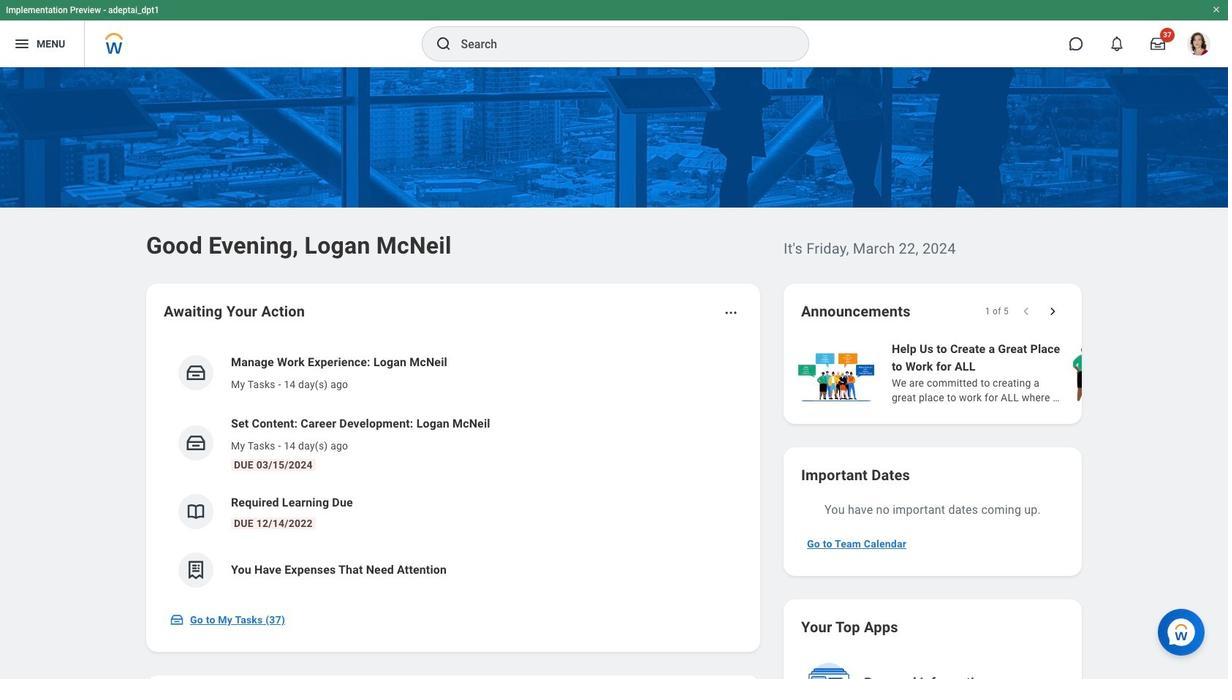 Task type: locate. For each thing, give the bounding box(es) containing it.
0 vertical spatial inbox image
[[185, 362, 207, 384]]

related actions image
[[724, 306, 739, 320]]

0 horizontal spatial list
[[164, 342, 743, 600]]

main content
[[0, 67, 1228, 679]]

justify image
[[13, 35, 31, 53]]

chevron right small image
[[1046, 304, 1060, 319]]

close environment banner image
[[1212, 5, 1221, 14]]

inbox large image
[[1151, 37, 1166, 51]]

banner
[[0, 0, 1228, 67]]

list
[[796, 339, 1228, 407], [164, 342, 743, 600]]

inbox image
[[185, 362, 207, 384], [185, 432, 207, 454], [170, 613, 184, 627]]

status
[[985, 306, 1009, 317]]



Task type: describe. For each thing, give the bounding box(es) containing it.
book open image
[[185, 501, 207, 523]]

1 horizontal spatial list
[[796, 339, 1228, 407]]

Search Workday  search field
[[461, 28, 778, 60]]

search image
[[435, 35, 452, 53]]

chevron left small image
[[1019, 304, 1034, 319]]

profile logan mcneil image
[[1187, 32, 1211, 59]]

2 vertical spatial inbox image
[[170, 613, 184, 627]]

1 vertical spatial inbox image
[[185, 432, 207, 454]]

dashboard expenses image
[[185, 559, 207, 581]]

notifications large image
[[1110, 37, 1125, 51]]



Task type: vqa. For each thing, say whether or not it's contained in the screenshot.
the Accrued popup button
no



